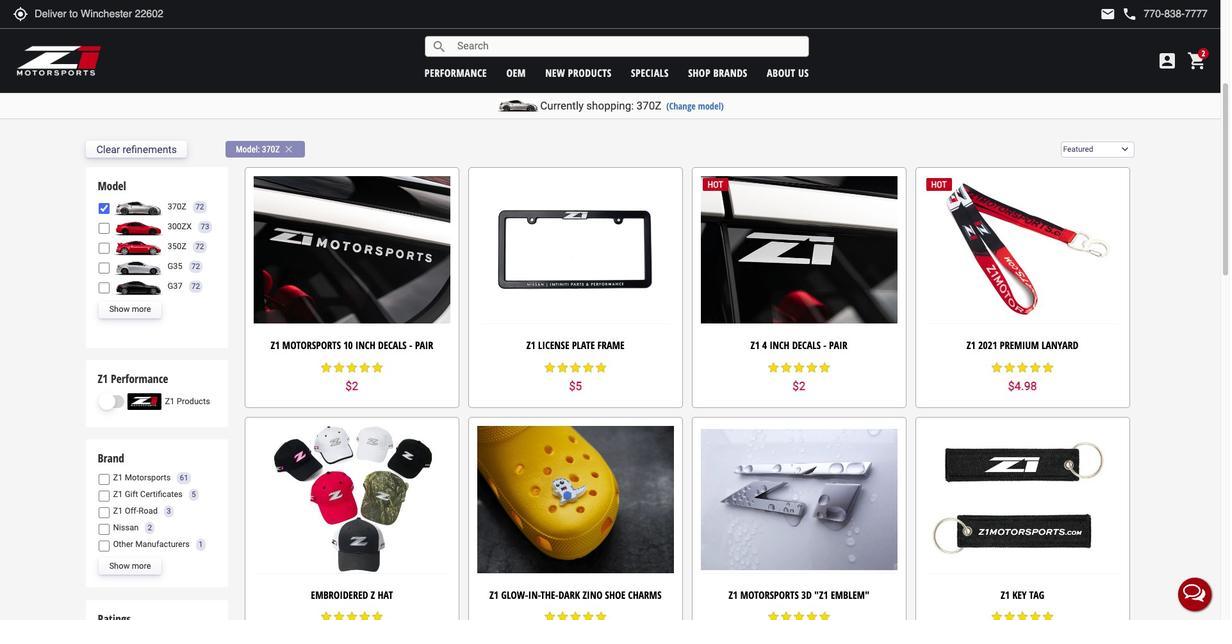 Task type: describe. For each thing, give the bounding box(es) containing it.
7 star from the left
[[557, 361, 569, 374]]

shop
[[689, 66, 711, 80]]

about
[[767, 66, 796, 80]]

mail phone
[[1101, 6, 1138, 22]]

mail
[[1101, 6, 1116, 22]]

6 star from the left
[[544, 361, 557, 374]]

$2 for decals
[[793, 380, 806, 393]]

clear
[[96, 143, 120, 156]]

10 star from the left
[[595, 361, 608, 374]]

z1 for z1 performance
[[98, 371, 108, 387]]

z1 motorsports 3d "z1 emblem"
[[729, 588, 870, 603]]

frame
[[598, 339, 625, 353]]

embroidered z hat
[[311, 588, 393, 603]]

9 star from the left
[[582, 361, 595, 374]]

certificates
[[140, 490, 183, 500]]

3 star from the left
[[346, 361, 359, 374]]

61
[[180, 474, 188, 483]]

other manufacturers
[[113, 540, 190, 550]]

z1 products
[[165, 397, 210, 406]]

2 pair from the left
[[830, 339, 848, 353]]

nissan
[[113, 523, 139, 533]]

products
[[177, 397, 210, 406]]

the-
[[541, 588, 559, 603]]

z1 4 inch decals - pair
[[751, 339, 848, 353]]

4
[[763, 339, 768, 353]]

72 for g35
[[192, 262, 200, 271]]

shopping_cart
[[1188, 51, 1208, 71]]

72 for 370z
[[196, 203, 204, 212]]

clear refinements
[[96, 143, 177, 156]]

more for model
[[132, 305, 151, 314]]

performance
[[111, 371, 168, 387]]

lanyard
[[1042, 339, 1079, 353]]

1 inch from the left
[[356, 339, 376, 353]]

glow-
[[501, 588, 529, 603]]

refinements
[[123, 143, 177, 156]]

account_box link
[[1155, 51, 1182, 71]]

z1 motorsports 10 inch decals - pair
[[271, 339, 434, 353]]

300zx
[[168, 222, 192, 232]]

currently
[[541, 99, 584, 112]]

phone link
[[1123, 6, 1208, 22]]

12 star from the left
[[780, 361, 793, 374]]

Search search field
[[447, 37, 809, 56]]

currently shopping: 370z (change model)
[[541, 99, 724, 112]]

350z
[[168, 242, 187, 252]]

shop brands link
[[689, 66, 748, 80]]

z1 for z1 products
[[165, 397, 175, 406]]

show for model
[[109, 305, 130, 314]]

infiniti g35 coupe sedan v35 v36 skyline 2003 2004 2005 2006 2007 2008 3.5l vq35de revup rev up vq35hr z1 motorsports image
[[113, 259, 164, 275]]

15 star from the left
[[819, 361, 832, 374]]

brands
[[714, 66, 748, 80]]

19 star from the left
[[1030, 361, 1042, 374]]

clear refinements button
[[86, 141, 187, 158]]

2 star from the left
[[333, 361, 346, 374]]

model
[[98, 178, 126, 194]]

z1 for z1 key tag
[[1001, 588, 1011, 603]]

show more button for brand
[[99, 559, 161, 575]]

18 star from the left
[[1017, 361, 1030, 374]]

star star star star star $5
[[544, 361, 608, 393]]

z1 glow-in-the-dark zino shoe charms
[[490, 588, 662, 603]]

oem
[[507, 66, 526, 80]]

z1 for z1 glow-in-the-dark zino shoe charms
[[490, 588, 499, 603]]

model)
[[698, 100, 724, 112]]

shop brands
[[689, 66, 748, 80]]

performance
[[425, 66, 487, 80]]

72 for 350z
[[196, 242, 204, 251]]

z1 performance
[[98, 371, 168, 387]]

z1 gift certificates
[[113, 490, 183, 500]]

$5
[[569, 380, 582, 393]]

motorsports for z1 motorsports
[[125, 473, 171, 483]]

model: 370z close
[[236, 144, 295, 155]]

products
[[568, 66, 612, 80]]

"z1
[[815, 588, 829, 603]]

embroidered
[[311, 588, 368, 603]]

license
[[538, 339, 570, 353]]

hat
[[378, 588, 393, 603]]

370z inside model: 370z close
[[262, 144, 280, 155]]

1
[[199, 541, 203, 550]]

mail link
[[1101, 6, 1116, 22]]

z1 for z1 off-road
[[113, 507, 123, 516]]

plate
[[572, 339, 595, 353]]

3
[[167, 507, 171, 516]]

1 - from the left
[[409, 339, 413, 353]]

oem link
[[507, 66, 526, 80]]

emblem"
[[831, 588, 870, 603]]

$2 for inch
[[346, 380, 359, 393]]



Task type: vqa. For each thing, say whether or not it's contained in the screenshot.


Task type: locate. For each thing, give the bounding box(es) containing it.
z1
[[271, 339, 280, 353], [527, 339, 536, 353], [751, 339, 760, 353], [967, 339, 976, 353], [98, 371, 108, 387], [165, 397, 175, 406], [113, 473, 123, 483], [113, 490, 123, 500], [113, 507, 123, 516], [490, 588, 499, 603], [729, 588, 738, 603], [1001, 588, 1011, 603]]

motorsports for z1 motorsports 10 inch decals - pair
[[282, 339, 341, 353]]

2 show more from the top
[[109, 562, 151, 571]]

performance link
[[425, 66, 487, 80]]

1 horizontal spatial pair
[[830, 339, 848, 353]]

1 show more button from the top
[[99, 302, 161, 318]]

z1 for z1 gift certificates
[[113, 490, 123, 500]]

about us link
[[767, 66, 810, 80]]

1 horizontal spatial star star star star star $2
[[768, 361, 832, 393]]

5
[[192, 491, 196, 500]]

1 star star star star star $2 from the left
[[320, 361, 384, 393]]

premium
[[1000, 339, 1040, 353]]

decals right '10'
[[378, 339, 407, 353]]

shoe
[[605, 588, 626, 603]]

2
[[148, 524, 152, 533]]

star star star star star $2 for decals
[[768, 361, 832, 393]]

370z left (change
[[637, 99, 662, 112]]

0 horizontal spatial -
[[409, 339, 413, 353]]

2 decals from the left
[[793, 339, 821, 353]]

2 inch from the left
[[770, 339, 790, 353]]

nissan 350z z33 2003 2004 2005 2006 2007 2008 2009 vq35de 3.5l revup rev up vq35hr nismo z1 motorsports image
[[113, 239, 164, 256]]

inch right '10'
[[356, 339, 376, 353]]

1 show from the top
[[109, 305, 130, 314]]

1 $2 from the left
[[346, 380, 359, 393]]

None checkbox
[[99, 203, 110, 214], [99, 223, 110, 234], [99, 263, 110, 274], [99, 283, 110, 294], [99, 475, 110, 485], [99, 491, 110, 502], [99, 525, 110, 535], [99, 203, 110, 214], [99, 223, 110, 234], [99, 263, 110, 274], [99, 283, 110, 294], [99, 475, 110, 485], [99, 491, 110, 502], [99, 525, 110, 535]]

show down infiniti g37 coupe sedan convertible v36 cv36 hv36 skyline 2008 2009 2010 2011 2012 2013 3.7l vq37vhr z1 motorsports image
[[109, 305, 130, 314]]

20 star from the left
[[1042, 361, 1055, 374]]

show more for brand
[[109, 562, 151, 571]]

z
[[371, 588, 375, 603]]

1 decals from the left
[[378, 339, 407, 353]]

more down infiniti g37 coupe sedan convertible v36 cv36 hv36 skyline 2008 2009 2010 2011 2012 2013 3.7l vq37vhr z1 motorsports image
[[132, 305, 151, 314]]

zino
[[583, 588, 603, 603]]

1 star from the left
[[320, 361, 333, 374]]

1 vertical spatial 370z
[[262, 144, 280, 155]]

charms
[[628, 588, 662, 603]]

nissan 300zx z32 1990 1991 1992 1993 1994 1995 1996 vg30dett vg30de twin turbo non turbo z1 motorsports image
[[113, 219, 164, 236]]

370z up 300zx
[[168, 202, 187, 212]]

0 horizontal spatial $2
[[346, 380, 359, 393]]

72
[[196, 203, 204, 212], [196, 242, 204, 251], [192, 262, 200, 271], [192, 282, 200, 291]]

(change model) link
[[667, 100, 724, 112]]

1 show more from the top
[[109, 305, 151, 314]]

decals
[[378, 339, 407, 353], [793, 339, 821, 353]]

16 star from the left
[[991, 361, 1004, 374]]

0 horizontal spatial star star star star star $2
[[320, 361, 384, 393]]

72 right the g35
[[192, 262, 200, 271]]

0 vertical spatial show more
[[109, 305, 151, 314]]

z1 license plate frame
[[527, 339, 625, 353]]

more for brand
[[132, 562, 151, 571]]

73
[[201, 223, 209, 232]]

1 horizontal spatial decals
[[793, 339, 821, 353]]

in-
[[529, 588, 541, 603]]

new products
[[546, 66, 612, 80]]

0 vertical spatial 370z
[[637, 99, 662, 112]]

close
[[283, 144, 295, 155]]

star star star star star $2 for inch
[[320, 361, 384, 393]]

1 horizontal spatial inch
[[770, 339, 790, 353]]

show more for model
[[109, 305, 151, 314]]

2 show from the top
[[109, 562, 130, 571]]

1 vertical spatial show more
[[109, 562, 151, 571]]

-
[[409, 339, 413, 353], [824, 339, 827, 353]]

z1 motorsports
[[113, 473, 171, 483]]

other
[[113, 540, 133, 550]]

72 right g37
[[192, 282, 200, 291]]

show more button down other
[[99, 559, 161, 575]]

search
[[432, 39, 447, 54]]

1 more from the top
[[132, 305, 151, 314]]

specials
[[631, 66, 669, 80]]

motorsports left '10'
[[282, 339, 341, 353]]

star star star star star $4.98
[[991, 361, 1055, 393]]

370z
[[637, 99, 662, 112], [262, 144, 280, 155], [168, 202, 187, 212]]

z1 motorsports logo image
[[16, 45, 102, 77]]

my_location
[[13, 6, 28, 22]]

show down other
[[109, 562, 130, 571]]

17 star from the left
[[1004, 361, 1017, 374]]

dark
[[559, 588, 580, 603]]

show for brand
[[109, 562, 130, 571]]

show more
[[109, 305, 151, 314], [109, 562, 151, 571]]

road
[[139, 507, 158, 516]]

nissan 370z z34 2009 2010 2011 2012 2013 2014 2015 2016 2017 2018 2019 3.7l vq37vhr vhr nismo z1 motorsports image
[[113, 199, 164, 216]]

star
[[320, 361, 333, 374], [333, 361, 346, 374], [346, 361, 359, 374], [359, 361, 371, 374], [371, 361, 384, 374], [544, 361, 557, 374], [557, 361, 569, 374], [569, 361, 582, 374], [582, 361, 595, 374], [595, 361, 608, 374], [768, 361, 780, 374], [780, 361, 793, 374], [793, 361, 806, 374], [806, 361, 819, 374], [819, 361, 832, 374], [991, 361, 1004, 374], [1004, 361, 1017, 374], [1017, 361, 1030, 374], [1030, 361, 1042, 374], [1042, 361, 1055, 374]]

shopping:
[[587, 99, 634, 112]]

1 horizontal spatial 370z
[[262, 144, 280, 155]]

0 horizontal spatial 370z
[[168, 202, 187, 212]]

3d
[[802, 588, 812, 603]]

1 horizontal spatial motorsports
[[282, 339, 341, 353]]

z1 key tag
[[1001, 588, 1045, 603]]

motorsports for z1 motorsports 3d "z1 emblem"
[[741, 588, 799, 603]]

72 up 73
[[196, 203, 204, 212]]

star star star star star $2 down z1 4 inch decals - pair
[[768, 361, 832, 393]]

0 horizontal spatial inch
[[356, 339, 376, 353]]

z1 for z1 4 inch decals - pair
[[751, 339, 760, 353]]

72 down 73
[[196, 242, 204, 251]]

1 vertical spatial show
[[109, 562, 130, 571]]

0 horizontal spatial decals
[[378, 339, 407, 353]]

- right '10'
[[409, 339, 413, 353]]

model:
[[236, 144, 260, 155]]

None checkbox
[[99, 243, 110, 254], [99, 508, 110, 519], [99, 541, 110, 552], [99, 243, 110, 254], [99, 508, 110, 519], [99, 541, 110, 552]]

motorsports left 3d
[[741, 588, 799, 603]]

1 pair from the left
[[415, 339, 434, 353]]

11 star from the left
[[768, 361, 780, 374]]

2 horizontal spatial 370z
[[637, 99, 662, 112]]

13 star from the left
[[793, 361, 806, 374]]

2 vertical spatial 370z
[[168, 202, 187, 212]]

2 $2 from the left
[[793, 380, 806, 393]]

more
[[132, 305, 151, 314], [132, 562, 151, 571]]

show more button for model
[[99, 302, 161, 318]]

0 vertical spatial more
[[132, 305, 151, 314]]

z1 for z1 2021 premium lanyard
[[967, 339, 976, 353]]

10
[[344, 339, 353, 353]]

2 vertical spatial motorsports
[[741, 588, 799, 603]]

brand
[[98, 451, 124, 466]]

specials link
[[631, 66, 669, 80]]

1 vertical spatial show more button
[[99, 559, 161, 575]]

14 star from the left
[[806, 361, 819, 374]]

2 show more button from the top
[[99, 559, 161, 575]]

z1 for z1 motorsports 3d "z1 emblem"
[[729, 588, 738, 603]]

$2 down z1 4 inch decals - pair
[[793, 380, 806, 393]]

2021
[[979, 339, 998, 353]]

1 horizontal spatial -
[[824, 339, 827, 353]]

0 vertical spatial motorsports
[[282, 339, 341, 353]]

star star star star star $2 down z1 motorsports 10 inch decals - pair
[[320, 361, 384, 393]]

0 vertical spatial show
[[109, 305, 130, 314]]

off-
[[125, 507, 139, 516]]

2 star star star star star $2 from the left
[[768, 361, 832, 393]]

infiniti g37 coupe sedan convertible v36 cv36 hv36 skyline 2008 2009 2010 2011 2012 2013 3.7l vq37vhr z1 motorsports image
[[113, 279, 164, 295]]

gift
[[125, 490, 138, 500]]

shopping_cart link
[[1185, 51, 1208, 71]]

$2 down z1 motorsports 10 inch decals - pair
[[346, 380, 359, 393]]

2 horizontal spatial motorsports
[[741, 588, 799, 603]]

1 vertical spatial more
[[132, 562, 151, 571]]

motorsports up z1 gift certificates
[[125, 473, 171, 483]]

manufacturers
[[135, 540, 190, 550]]

- right 4
[[824, 339, 827, 353]]

account_box
[[1158, 51, 1178, 71]]

0 vertical spatial show more button
[[99, 302, 161, 318]]

phone
[[1123, 6, 1138, 22]]

show more button down infiniti g37 coupe sedan convertible v36 cv36 hv36 skyline 2008 2009 2010 2011 2012 2013 3.7l vq37vhr z1 motorsports image
[[99, 302, 161, 318]]

g37
[[168, 282, 183, 291]]

0 horizontal spatial pair
[[415, 339, 434, 353]]

show more down other
[[109, 562, 151, 571]]

2 more from the top
[[132, 562, 151, 571]]

key
[[1013, 588, 1027, 603]]

2 - from the left
[[824, 339, 827, 353]]

(change
[[667, 100, 696, 112]]

1 horizontal spatial $2
[[793, 380, 806, 393]]

us
[[799, 66, 810, 80]]

z1 for z1 motorsports 10 inch decals - pair
[[271, 339, 280, 353]]

$4.98
[[1009, 380, 1038, 393]]

4 star from the left
[[359, 361, 371, 374]]

g35
[[168, 262, 183, 271]]

0 horizontal spatial motorsports
[[125, 473, 171, 483]]

72 for g37
[[192, 282, 200, 291]]

about us
[[767, 66, 810, 80]]

more down the other manufacturers
[[132, 562, 151, 571]]

z1 for z1 license plate frame
[[527, 339, 536, 353]]

decals right 4
[[793, 339, 821, 353]]

z1 off-road
[[113, 507, 158, 516]]

new
[[546, 66, 566, 80]]

tag
[[1030, 588, 1045, 603]]

5 star from the left
[[371, 361, 384, 374]]

z1 2021 premium lanyard
[[967, 339, 1079, 353]]

1 vertical spatial motorsports
[[125, 473, 171, 483]]

new products link
[[546, 66, 612, 80]]

8 star from the left
[[569, 361, 582, 374]]

z1 for z1 motorsports
[[113, 473, 123, 483]]

show more down infiniti g37 coupe sedan convertible v36 cv36 hv36 skyline 2008 2009 2010 2011 2012 2013 3.7l vq37vhr z1 motorsports image
[[109, 305, 151, 314]]

inch right 4
[[770, 339, 790, 353]]

show
[[109, 305, 130, 314], [109, 562, 130, 571]]

370z left close
[[262, 144, 280, 155]]



